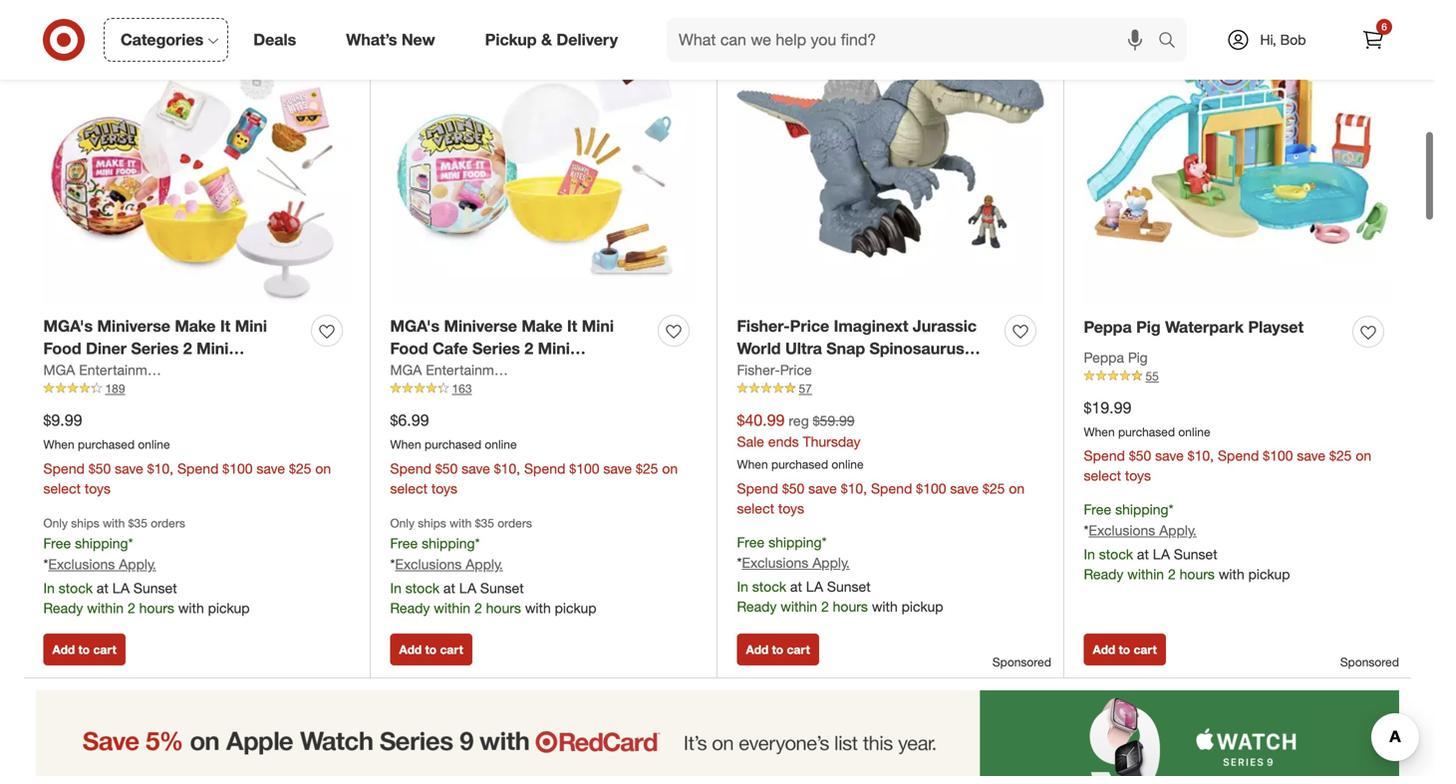 Task type: locate. For each thing, give the bounding box(es) containing it.
entertainment up 163
[[426, 361, 514, 379]]

mga's for diner
[[43, 316, 93, 336]]

1 horizontal spatial miniverse
[[444, 316, 517, 336]]

only ships with $35 orders free shipping * * exclusions apply. in stock at  la sunset ready within 2 hours with pickup
[[43, 516, 250, 617], [390, 516, 597, 617]]

orders for $9.99
[[151, 516, 185, 531]]

only ships with $35 orders free shipping * * exclusions apply. in stock at  la sunset ready within 2 hours with pickup for $9.99
[[43, 516, 250, 617]]

entertainment for cafe
[[426, 361, 514, 379]]

mga entertainment for cafe
[[390, 361, 514, 379]]

1 add from the left
[[52, 642, 75, 657]]

orders down $9.99 when purchased online spend $50 save $10, spend $100 save $25 on select toys
[[151, 516, 185, 531]]

make up 189 link
[[175, 316, 216, 336]]

$10, inside $19.99 when purchased online spend $50 save $10, spend $100 save $25 on select toys
[[1188, 447, 1214, 465]]

collectibles down diner on the top left of the page
[[43, 362, 132, 381]]

mga's up diner on the top left of the page
[[43, 316, 93, 336]]

1 series from the left
[[131, 339, 179, 359]]

1 it from the left
[[220, 316, 231, 336]]

1 orders from the left
[[151, 516, 185, 531]]

spend down $19.99
[[1084, 447, 1126, 465]]

on for peppa pig waterpark playset
[[1356, 447, 1372, 465]]

select inside $9.99 when purchased online spend $50 save $10, spend $100 save $25 on select toys
[[43, 480, 81, 497]]

0 horizontal spatial mga entertainment
[[43, 361, 167, 379]]

$50
[[1129, 447, 1152, 465], [89, 460, 111, 477], [436, 460, 458, 477], [782, 480, 805, 497]]

0 horizontal spatial series
[[131, 339, 179, 359]]

toys
[[1126, 467, 1152, 485], [85, 480, 111, 497], [432, 480, 458, 497], [779, 500, 805, 517]]

when down sale
[[737, 457, 768, 472]]

1 to from the left
[[78, 642, 90, 657]]

$25 inside $9.99 when purchased online spend $50 save $10, spend $100 save $25 on select toys
[[289, 460, 312, 477]]

2 inside mga's miniverse make it mini food cafe series 2 mini collectibles
[[525, 339, 534, 359]]

save
[[1156, 447, 1184, 465], [1298, 447, 1326, 465], [115, 460, 143, 477], [257, 460, 285, 477], [462, 460, 490, 477], [604, 460, 632, 477], [809, 480, 837, 497], [951, 480, 979, 497]]

purchased down the $6.99
[[425, 437, 482, 452]]

imaginext
[[834, 316, 909, 336]]

free shipping * * exclusions apply. in stock at  la sunset ready within 2 hours with pickup for $19.99
[[1084, 501, 1291, 583]]

ready
[[1084, 566, 1124, 583], [737, 598, 777, 616], [43, 600, 83, 617], [390, 600, 430, 617]]

$6.99 when purchased online spend $50 save $10, spend $100 save $25 on select toys
[[390, 411, 678, 497]]

shipping
[[1116, 501, 1169, 519], [769, 534, 822, 551], [75, 535, 128, 552], [422, 535, 475, 552]]

mga entertainment up 163
[[390, 361, 514, 379]]

2 orders from the left
[[498, 516, 532, 531]]

2 mga entertainment link from the left
[[390, 360, 514, 380]]

it up 163 link
[[567, 316, 578, 336]]

select for $6.99
[[390, 480, 428, 497]]

entertainment up 189
[[79, 361, 167, 379]]

entertainment for diner
[[79, 361, 167, 379]]

ships for $9.99
[[71, 516, 99, 531]]

fisher- down "world"
[[737, 361, 780, 379]]

1 vertical spatial pig
[[1128, 349, 1148, 366]]

2 only from the left
[[390, 516, 415, 531]]

entertainment
[[79, 361, 167, 379], [426, 361, 514, 379]]

add for $9.99
[[52, 642, 75, 657]]

2 to from the left
[[425, 642, 437, 657]]

1 horizontal spatial mga
[[390, 361, 422, 379]]

on inside $6.99 when purchased online spend $50 save $10, spend $100 save $25 on select toys
[[662, 460, 678, 477]]

select for $19.99
[[1084, 467, 1122, 485]]

$40.99
[[737, 411, 785, 430]]

toys inside $6.99 when purchased online spend $50 save $10, spend $100 save $25 on select toys
[[432, 480, 458, 497]]

miniverse for diner
[[97, 316, 170, 336]]

playset
[[1249, 317, 1304, 337]]

1 peppa from the top
[[1084, 317, 1132, 337]]

online
[[1179, 425, 1211, 440], [138, 437, 170, 452], [485, 437, 517, 452], [832, 457, 864, 472]]

purchased
[[1119, 425, 1176, 440], [78, 437, 135, 452], [425, 437, 482, 452], [772, 457, 829, 472]]

0 horizontal spatial only
[[43, 516, 68, 531]]

miniverse inside mga's miniverse make it mini food diner series 2 mini collectibles
[[97, 316, 170, 336]]

miniverse inside mga's miniverse make it mini food cafe series 2 mini collectibles
[[444, 316, 517, 336]]

food for diner
[[43, 339, 81, 359]]

make up 163 link
[[522, 316, 563, 336]]

mga's up "cafe" on the top left of page
[[390, 316, 440, 336]]

2 miniverse from the left
[[444, 316, 517, 336]]

3 add to cart from the left
[[746, 642, 810, 657]]

*
[[1169, 501, 1174, 519], [1084, 522, 1089, 539], [822, 534, 827, 551], [128, 535, 133, 552], [475, 535, 480, 552], [737, 555, 742, 572], [43, 556, 48, 573], [390, 556, 395, 573]]

sponsored
[[993, 655, 1052, 670], [1341, 655, 1400, 670]]

$25 for peppa pig waterpark playset
[[1330, 447, 1352, 465]]

purchased inside $19.99 when purchased online spend $50 save $10, spend $100 save $25 on select toys
[[1119, 425, 1176, 440]]

to
[[78, 642, 90, 657], [425, 642, 437, 657], [772, 642, 784, 657], [1119, 642, 1131, 657]]

only
[[43, 516, 68, 531], [390, 516, 415, 531]]

it
[[220, 316, 231, 336], [567, 316, 578, 336]]

$10,
[[1188, 447, 1214, 465], [147, 460, 174, 477], [494, 460, 521, 477], [841, 480, 867, 497]]

when inside $19.99 when purchased online spend $50 save $10, spend $100 save $25 on select toys
[[1084, 425, 1115, 440]]

$100 inside $6.99 when purchased online spend $50 save $10, spend $100 save $25 on select toys
[[570, 460, 600, 477]]

online down 163 link
[[485, 437, 517, 452]]

mga's inside mga's miniverse make it mini food diner series 2 mini collectibles
[[43, 316, 93, 336]]

miniverse up "cafe" on the top left of page
[[444, 316, 517, 336]]

0 vertical spatial fisher-
[[737, 316, 790, 336]]

1 horizontal spatial mga entertainment link
[[390, 360, 514, 380]]

4 add to cart button from the left
[[1084, 634, 1166, 666]]

exclusions
[[1089, 522, 1156, 539], [742, 555, 809, 572], [48, 556, 115, 573], [395, 556, 462, 573]]

2 inside mga's miniverse make it mini food diner series 2 mini collectibles
[[183, 339, 192, 359]]

peppa pig waterpark playset link
[[1084, 316, 1304, 339]]

1 mga's from the left
[[43, 316, 93, 336]]

when inside $40.99 reg $59.99 sale ends thursday when purchased online spend $50 save $10, spend $100 save $25 on select toys
[[737, 457, 768, 472]]

3 add to cart button from the left
[[737, 634, 819, 666]]

when for $9.99
[[43, 437, 74, 452]]

collectibles down "cafe" on the top left of page
[[390, 362, 479, 381]]

pig inside peppa pig link
[[1128, 349, 1148, 366]]

make inside mga's miniverse make it mini food cafe series 2 mini collectibles
[[522, 316, 563, 336]]

$50 for $9.99
[[89, 460, 111, 477]]

collectibles for diner
[[43, 362, 132, 381]]

2 mga from the left
[[390, 361, 422, 379]]

purchased down 'ends'
[[772, 457, 829, 472]]

0 horizontal spatial free shipping * * exclusions apply. in stock at  la sunset ready within 2 hours with pickup
[[737, 534, 944, 616]]

mga entertainment
[[43, 361, 167, 379], [390, 361, 514, 379]]

0 vertical spatial price
[[790, 316, 830, 336]]

peppa up $19.99
[[1084, 349, 1125, 366]]

apply.
[[1160, 522, 1197, 539], [813, 555, 850, 572], [119, 556, 156, 573], [466, 556, 503, 573]]

purchased down $19.99
[[1119, 425, 1176, 440]]

$10, inside $6.99 when purchased online spend $50 save $10, spend $100 save $25 on select toys
[[494, 460, 521, 477]]

2 collectibles from the left
[[390, 362, 479, 381]]

1 only from the left
[[43, 516, 68, 531]]

3 to from the left
[[772, 642, 784, 657]]

what's new link
[[329, 18, 460, 62]]

$50 down 'ends'
[[782, 480, 805, 497]]

$10, down 163 link
[[494, 460, 521, 477]]

0 vertical spatial pig
[[1137, 317, 1161, 337]]

2 make from the left
[[522, 316, 563, 336]]

fisher- inside the fisher-price imaginext jurassic world ultra snap spinosaurus dinosaur
[[737, 316, 790, 336]]

0 horizontal spatial $35
[[128, 516, 147, 531]]

series right diner on the top left of the page
[[131, 339, 179, 359]]

add to cart button
[[43, 634, 125, 666], [390, 634, 472, 666], [737, 634, 819, 666], [1084, 634, 1166, 666]]

0 horizontal spatial make
[[175, 316, 216, 336]]

price inside the fisher-price imaginext jurassic world ultra snap spinosaurus dinosaur
[[790, 316, 830, 336]]

1 vertical spatial peppa
[[1084, 349, 1125, 366]]

1 mga from the left
[[43, 361, 75, 379]]

1 horizontal spatial sponsored
[[1341, 655, 1400, 670]]

$10, down 189 link
[[147, 460, 174, 477]]

0 horizontal spatial food
[[43, 339, 81, 359]]

free
[[1084, 501, 1112, 519], [737, 534, 765, 551], [43, 535, 71, 552], [390, 535, 418, 552]]

online inside $19.99 when purchased online spend $50 save $10, spend $100 save $25 on select toys
[[1179, 425, 1211, 440]]

1 horizontal spatial food
[[390, 339, 428, 359]]

0 horizontal spatial collectibles
[[43, 362, 132, 381]]

pig up 55
[[1128, 349, 1148, 366]]

it up 189 link
[[220, 316, 231, 336]]

57
[[799, 381, 812, 396]]

$100 inside $19.99 when purchased online spend $50 save $10, spend $100 save $25 on select toys
[[1264, 447, 1294, 465]]

ships for $6.99
[[418, 516, 446, 531]]

purchased for $6.99
[[425, 437, 482, 452]]

1 only ships with $35 orders free shipping * * exclusions apply. in stock at  la sunset ready within 2 hours with pickup from the left
[[43, 516, 250, 617]]

1 ships from the left
[[71, 516, 99, 531]]

mga's
[[43, 316, 93, 336], [390, 316, 440, 336]]

1 mga entertainment from the left
[[43, 361, 167, 379]]

1 miniverse from the left
[[97, 316, 170, 336]]

select inside $6.99 when purchased online spend $50 save $10, spend $100 save $25 on select toys
[[390, 480, 428, 497]]

online down 189 link
[[138, 437, 170, 452]]

1 food from the left
[[43, 339, 81, 359]]

mga up the $6.99
[[390, 361, 422, 379]]

exclusions apply. link
[[1089, 522, 1197, 539], [742, 555, 850, 572], [48, 556, 156, 573], [395, 556, 503, 573]]

only for $6.99
[[390, 516, 415, 531]]

$50 down 189
[[89, 460, 111, 477]]

2 sponsored from the left
[[1341, 655, 1400, 670]]

0 horizontal spatial mga
[[43, 361, 75, 379]]

purchased down $9.99
[[78, 437, 135, 452]]

1 horizontal spatial ships
[[418, 516, 446, 531]]

miniverse up diner on the top left of the page
[[97, 316, 170, 336]]

$25 inside $19.99 when purchased online spend $50 save $10, spend $100 save $25 on select toys
[[1330, 447, 1352, 465]]

$35 for $6.99
[[475, 516, 494, 531]]

online inside $40.99 reg $59.99 sale ends thursday when purchased online spend $50 save $10, spend $100 save $25 on select toys
[[832, 457, 864, 472]]

$25 for mga's miniverse make it mini food diner series 2 mini collectibles
[[289, 460, 312, 477]]

cart for $6.99
[[440, 642, 463, 657]]

fisher- for fisher-price imaginext jurassic world ultra snap spinosaurus dinosaur
[[737, 316, 790, 336]]

select inside $19.99 when purchased online spend $50 save $10, spend $100 save $25 on select toys
[[1084, 467, 1122, 485]]

1 horizontal spatial it
[[567, 316, 578, 336]]

on inside $40.99 reg $59.99 sale ends thursday when purchased online spend $50 save $10, spend $100 save $25 on select toys
[[1009, 480, 1025, 497]]

1 collectibles from the left
[[43, 362, 132, 381]]

1 horizontal spatial collectibles
[[390, 362, 479, 381]]

1 horizontal spatial only ships with $35 orders free shipping * * exclusions apply. in stock at  la sunset ready within 2 hours with pickup
[[390, 516, 597, 617]]

$50 inside $19.99 when purchased online spend $50 save $10, spend $100 save $25 on select toys
[[1129, 447, 1152, 465]]

ships
[[71, 516, 99, 531], [418, 516, 446, 531]]

series for cafe
[[473, 339, 520, 359]]

2
[[183, 339, 192, 359], [525, 339, 534, 359], [1168, 566, 1176, 583], [822, 598, 829, 616], [128, 600, 135, 617], [475, 600, 482, 617]]

0 horizontal spatial sponsored
[[993, 655, 1052, 670]]

select down sale
[[737, 500, 775, 517]]

0 horizontal spatial orders
[[151, 516, 185, 531]]

1 fisher- from the top
[[737, 316, 790, 336]]

select down $9.99
[[43, 480, 81, 497]]

food inside mga's miniverse make it mini food diner series 2 mini collectibles
[[43, 339, 81, 359]]

$10, for $6.99
[[494, 460, 521, 477]]

series for diner
[[131, 339, 179, 359]]

1 add to cart from the left
[[52, 642, 117, 657]]

make inside mga's miniverse make it mini food diner series 2 mini collectibles
[[175, 316, 216, 336]]

0 horizontal spatial ships
[[71, 516, 99, 531]]

pig inside peppa pig waterpark playset link
[[1137, 317, 1161, 337]]

it inside mga's miniverse make it mini food diner series 2 mini collectibles
[[220, 316, 231, 336]]

add to cart button for $40.99
[[737, 634, 819, 666]]

fisher-price link
[[737, 360, 812, 380]]

1 horizontal spatial entertainment
[[426, 361, 514, 379]]

food inside mga's miniverse make it mini food cafe series 2 mini collectibles
[[390, 339, 428, 359]]

mga entertainment up 189
[[43, 361, 167, 379]]

4 cart from the left
[[1134, 642, 1157, 657]]

what's
[[346, 30, 397, 49]]

free shipping * * exclusions apply. in stock at  la sunset ready within 2 hours with pickup
[[1084, 501, 1291, 583], [737, 534, 944, 616]]

pickup
[[1249, 566, 1291, 583], [902, 598, 944, 616], [208, 600, 250, 617], [555, 600, 597, 617]]

price up ultra
[[790, 316, 830, 336]]

sale
[[737, 433, 765, 451]]

series right "cafe" on the top left of page
[[473, 339, 520, 359]]

fisher-
[[737, 316, 790, 336], [737, 361, 780, 379]]

0 horizontal spatial only ships with $35 orders free shipping * * exclusions apply. in stock at  la sunset ready within 2 hours with pickup
[[43, 516, 250, 617]]

add to cart button for $19.99
[[1084, 634, 1166, 666]]

2 only ships with $35 orders free shipping * * exclusions apply. in stock at  la sunset ready within 2 hours with pickup from the left
[[390, 516, 597, 617]]

1 vertical spatial fisher-
[[737, 361, 780, 379]]

2 series from the left
[[473, 339, 520, 359]]

$100 for mga's miniverse make it mini food diner series 2 mini collectibles
[[223, 460, 253, 477]]

2 fisher- from the top
[[737, 361, 780, 379]]

online down thursday
[[832, 457, 864, 472]]

add to cart for $40.99
[[746, 642, 810, 657]]

free shipping * * exclusions apply. in stock at  la sunset ready within 2 hours with pickup for $40.99
[[737, 534, 944, 616]]

1 vertical spatial price
[[780, 361, 812, 379]]

1 horizontal spatial make
[[522, 316, 563, 336]]

online inside $9.99 when purchased online spend $50 save $10, spend $100 save $25 on select toys
[[138, 437, 170, 452]]

2 food from the left
[[390, 339, 428, 359]]

$35 down $6.99 when purchased online spend $50 save $10, spend $100 save $25 on select toys
[[475, 516, 494, 531]]

0 horizontal spatial mga's
[[43, 316, 93, 336]]

spend down the $6.99
[[390, 460, 432, 477]]

1 entertainment from the left
[[79, 361, 167, 379]]

ultra
[[786, 339, 822, 359]]

0 vertical spatial peppa
[[1084, 317, 1132, 337]]

collectibles inside mga's miniverse make it mini food cafe series 2 mini collectibles
[[390, 362, 479, 381]]

when down the $6.99
[[390, 437, 421, 452]]

sunset
[[1174, 546, 1218, 563], [827, 578, 871, 596], [134, 580, 177, 597], [480, 580, 524, 597]]

online down 55 link
[[1179, 425, 1211, 440]]

collectibles inside mga's miniverse make it mini food diner series 2 mini collectibles
[[43, 362, 132, 381]]

$50 inside $6.99 when purchased online spend $50 save $10, spend $100 save $25 on select toys
[[436, 460, 458, 477]]

2 $35 from the left
[[475, 516, 494, 531]]

when down $9.99
[[43, 437, 74, 452]]

fisher-price imaginext jurassic world ultra snap spinosaurus dinosaur image
[[737, 0, 1044, 303], [737, 0, 1044, 303]]

$25
[[1330, 447, 1352, 465], [289, 460, 312, 477], [636, 460, 658, 477], [983, 480, 1005, 497]]

$10, down thursday
[[841, 480, 867, 497]]

on for mga's miniverse make it mini food cafe series 2 mini collectibles
[[662, 460, 678, 477]]

mga entertainment link up 163
[[390, 360, 514, 380]]

0 horizontal spatial it
[[220, 316, 231, 336]]

mga entertainment for diner
[[43, 361, 167, 379]]

cart for $9.99
[[93, 642, 117, 657]]

2 add to cart button from the left
[[390, 634, 472, 666]]

peppa
[[1084, 317, 1132, 337], [1084, 349, 1125, 366]]

with
[[103, 516, 125, 531], [450, 516, 472, 531], [1219, 566, 1245, 583], [872, 598, 898, 616], [178, 600, 204, 617], [525, 600, 551, 617]]

2 add to cart from the left
[[399, 642, 463, 657]]

2 mga's from the left
[[390, 316, 440, 336]]

peppa up peppa pig
[[1084, 317, 1132, 337]]

$50 down $19.99
[[1129, 447, 1152, 465]]

food left diner on the top left of the page
[[43, 339, 81, 359]]

purchased inside $40.99 reg $59.99 sale ends thursday when purchased online spend $50 save $10, spend $100 save $25 on select toys
[[772, 457, 829, 472]]

mga's miniverse make it mini food cafe series 2 mini collectibles image
[[390, 0, 697, 303], [390, 0, 697, 303]]

when for $6.99
[[390, 437, 421, 452]]

4 to from the left
[[1119, 642, 1131, 657]]

price inside fisher-price link
[[780, 361, 812, 379]]

$25 for mga's miniverse make it mini food cafe series 2 mini collectibles
[[636, 460, 658, 477]]

online inside $6.99 when purchased online spend $50 save $10, spend $100 save $25 on select toys
[[485, 437, 517, 452]]

4 add to cart from the left
[[1093, 642, 1157, 657]]

3 cart from the left
[[787, 642, 810, 657]]

toys inside $19.99 when purchased online spend $50 save $10, spend $100 save $25 on select toys
[[1126, 467, 1152, 485]]

purchased for $19.99
[[1119, 425, 1176, 440]]

mga's miniverse make it mini food diner series 2 mini collectibles image
[[43, 0, 350, 303], [43, 0, 350, 303]]

1 add to cart button from the left
[[43, 634, 125, 666]]

exclusions apply. link for $6.99
[[395, 556, 503, 573]]

pig
[[1137, 317, 1161, 337], [1128, 349, 1148, 366]]

within
[[1128, 566, 1165, 583], [781, 598, 818, 616], [87, 600, 124, 617], [434, 600, 471, 617]]

toys inside $9.99 when purchased online spend $50 save $10, spend $100 save $25 on select toys
[[85, 480, 111, 497]]

2 add from the left
[[399, 642, 422, 657]]

food
[[43, 339, 81, 359], [390, 339, 428, 359]]

add to cart button for $9.99
[[43, 634, 125, 666]]

miniverse
[[97, 316, 170, 336], [444, 316, 517, 336]]

0 horizontal spatial miniverse
[[97, 316, 170, 336]]

1 sponsored from the left
[[993, 655, 1052, 670]]

spend
[[1084, 447, 1126, 465], [1218, 447, 1260, 465], [43, 460, 85, 477], [177, 460, 219, 477], [390, 460, 432, 477], [524, 460, 566, 477], [737, 480, 779, 497], [871, 480, 913, 497]]

0 horizontal spatial mga entertainment link
[[43, 360, 167, 380]]

mga up $9.99
[[43, 361, 75, 379]]

on inside $9.99 when purchased online spend $50 save $10, spend $100 save $25 on select toys
[[315, 460, 331, 477]]

cart
[[93, 642, 117, 657], [440, 642, 463, 657], [787, 642, 810, 657], [1134, 642, 1157, 657]]

$100 inside $9.99 when purchased online spend $50 save $10, spend $100 save $25 on select toys
[[223, 460, 253, 477]]

when inside $9.99 when purchased online spend $50 save $10, spend $100 save $25 on select toys
[[43, 437, 74, 452]]

add to cart button for $6.99
[[390, 634, 472, 666]]

it inside mga's miniverse make it mini food cafe series 2 mini collectibles
[[567, 316, 578, 336]]

1 horizontal spatial mga entertainment
[[390, 361, 514, 379]]

1 horizontal spatial orders
[[498, 516, 532, 531]]

when inside $6.99 when purchased online spend $50 save $10, spend $100 save $25 on select toys
[[390, 437, 421, 452]]

2 entertainment from the left
[[426, 361, 514, 379]]

add to cart for $9.99
[[52, 642, 117, 657]]

orders down $6.99 when purchased online spend $50 save $10, spend $100 save $25 on select toys
[[498, 516, 532, 531]]

$35 down $9.99 when purchased online spend $50 save $10, spend $100 save $25 on select toys
[[128, 516, 147, 531]]

1 horizontal spatial free shipping * * exclusions apply. in stock at  la sunset ready within 2 hours with pickup
[[1084, 501, 1291, 583]]

1 horizontal spatial mga's
[[390, 316, 440, 336]]

exclusions apply. link for $40.99
[[742, 555, 850, 572]]

3 add from the left
[[746, 642, 769, 657]]

at
[[1138, 546, 1149, 563], [791, 578, 802, 596], [97, 580, 109, 597], [444, 580, 456, 597]]

diner
[[86, 339, 127, 359]]

mga entertainment link up 189
[[43, 360, 167, 380]]

price
[[790, 316, 830, 336], [780, 361, 812, 379]]

on inside $19.99 when purchased online spend $50 save $10, spend $100 save $25 on select toys
[[1356, 447, 1372, 465]]

series inside mga's miniverse make it mini food diner series 2 mini collectibles
[[131, 339, 179, 359]]

price up '57'
[[780, 361, 812, 379]]

$50 down 163
[[436, 460, 458, 477]]

orders
[[151, 516, 185, 531], [498, 516, 532, 531]]

$100
[[1264, 447, 1294, 465], [223, 460, 253, 477], [570, 460, 600, 477], [917, 480, 947, 497]]

57 link
[[737, 380, 1044, 398]]

sponsored for peppa pig waterpark playset
[[1341, 655, 1400, 670]]

bob
[[1281, 31, 1307, 48]]

on
[[1356, 447, 1372, 465], [315, 460, 331, 477], [662, 460, 678, 477], [1009, 480, 1025, 497]]

deals
[[253, 30, 296, 49]]

2 mga entertainment from the left
[[390, 361, 514, 379]]

$10, down 55 link
[[1188, 447, 1214, 465]]

purchased inside $9.99 when purchased online spend $50 save $10, spend $100 save $25 on select toys
[[78, 437, 135, 452]]

toys for $9.99
[[85, 480, 111, 497]]

fisher-price imaginext jurassic world ultra snap spinosaurus dinosaur
[[737, 316, 977, 381]]

189 link
[[43, 380, 350, 398]]

when down $19.99
[[1084, 425, 1115, 440]]

$35
[[128, 516, 147, 531], [475, 516, 494, 531]]

mga for mga's miniverse make it mini food diner series 2 mini collectibles
[[43, 361, 75, 379]]

2 ships from the left
[[418, 516, 446, 531]]

$25 inside $6.99 when purchased online spend $50 save $10, spend $100 save $25 on select toys
[[636, 460, 658, 477]]

spinosaurus
[[870, 339, 965, 359]]

1 make from the left
[[175, 316, 216, 336]]

orders for $6.99
[[498, 516, 532, 531]]

0 horizontal spatial entertainment
[[79, 361, 167, 379]]

online for $6.99
[[485, 437, 517, 452]]

1 cart from the left
[[93, 642, 117, 657]]

mga's inside mga's miniverse make it mini food cafe series 2 mini collectibles
[[390, 316, 440, 336]]

add
[[52, 642, 75, 657], [399, 642, 422, 657], [746, 642, 769, 657], [1093, 642, 1116, 657]]

waterpark
[[1166, 317, 1244, 337]]

$50 inside $40.99 reg $59.99 sale ends thursday when purchased online spend $50 save $10, spend $100 save $25 on select toys
[[782, 480, 805, 497]]

1 mga entertainment link from the left
[[43, 360, 167, 380]]

1 horizontal spatial $35
[[475, 516, 494, 531]]

fisher- up "world"
[[737, 316, 790, 336]]

select down the $6.99
[[390, 480, 428, 497]]

1 horizontal spatial series
[[473, 339, 520, 359]]

food left "cafe" on the top left of page
[[390, 339, 428, 359]]

spend down $9.99
[[43, 460, 85, 477]]

2 it from the left
[[567, 316, 578, 336]]

1 horizontal spatial only
[[390, 516, 415, 531]]

189
[[105, 381, 125, 396]]

make
[[175, 316, 216, 336], [522, 316, 563, 336]]

series inside mga's miniverse make it mini food cafe series 2 mini collectibles
[[473, 339, 520, 359]]

to for $40.99
[[772, 642, 784, 657]]

select down $19.99
[[1084, 467, 1122, 485]]

pig up peppa pig
[[1137, 317, 1161, 337]]

2 peppa from the top
[[1084, 349, 1125, 366]]

$59.99
[[813, 412, 855, 430]]

2 cart from the left
[[440, 642, 463, 657]]

purchased inside $6.99 when purchased online spend $50 save $10, spend $100 save $25 on select toys
[[425, 437, 482, 452]]

mini
[[235, 316, 267, 336], [582, 316, 614, 336], [197, 339, 229, 359], [538, 339, 570, 359]]

$50 inside $9.99 when purchased online spend $50 save $10, spend $100 save $25 on select toys
[[89, 460, 111, 477]]

1 $35 from the left
[[128, 516, 147, 531]]

4 add from the left
[[1093, 642, 1116, 657]]

online for $9.99
[[138, 437, 170, 452]]

peppa pig waterpark playset image
[[1084, 0, 1392, 304], [1084, 0, 1392, 304]]

$10, inside $9.99 when purchased online spend $50 save $10, spend $100 save $25 on select toys
[[147, 460, 174, 477]]

mga entertainment link
[[43, 360, 167, 380], [390, 360, 514, 380]]

collectibles
[[43, 362, 132, 381], [390, 362, 479, 381]]



Task type: describe. For each thing, give the bounding box(es) containing it.
$6.99
[[390, 411, 429, 430]]

spend down 189 link
[[177, 460, 219, 477]]

$100 inside $40.99 reg $59.99 sale ends thursday when purchased online spend $50 save $10, spend $100 save $25 on select toys
[[917, 480, 947, 497]]

categories
[[121, 30, 204, 49]]

sponsored for fisher-price imaginext jurassic world ultra snap spinosaurus dinosaur
[[993, 655, 1052, 670]]

163 link
[[390, 380, 697, 398]]

$100 for mga's miniverse make it mini food cafe series 2 mini collectibles
[[570, 460, 600, 477]]

ends
[[768, 433, 799, 451]]

purchased for $9.99
[[78, 437, 135, 452]]

55 link
[[1084, 368, 1392, 385]]

world
[[737, 339, 781, 359]]

only ships with $35 orders free shipping * * exclusions apply. in stock at  la sunset ready within 2 hours with pickup for $6.99
[[390, 516, 597, 617]]

$50 for $19.99
[[1129, 447, 1152, 465]]

$10, for $19.99
[[1188, 447, 1214, 465]]

pig for peppa pig waterpark playset
[[1137, 317, 1161, 337]]

pig for peppa pig
[[1128, 349, 1148, 366]]

fisher-price imaginext jurassic world ultra snap spinosaurus dinosaur link
[[737, 315, 998, 381]]

collectibles for cafe
[[390, 362, 479, 381]]

$40.99 reg $59.99 sale ends thursday when purchased online spend $50 save $10, spend $100 save $25 on select toys
[[737, 411, 1025, 517]]

spend down 57 link
[[871, 480, 913, 497]]

$100 for peppa pig waterpark playset
[[1264, 447, 1294, 465]]

miniverse for cafe
[[444, 316, 517, 336]]

fisher-price
[[737, 361, 812, 379]]

price for fisher-price imaginext jurassic world ultra snap spinosaurus dinosaur
[[790, 316, 830, 336]]

snap
[[827, 339, 866, 359]]

add for $40.99
[[746, 642, 769, 657]]

delivery
[[557, 30, 618, 49]]

$9.99 when purchased online spend $50 save $10, spend $100 save $25 on select toys
[[43, 411, 331, 497]]

fisher- for fisher-price
[[737, 361, 780, 379]]

mga for mga's miniverse make it mini food cafe series 2 mini collectibles
[[390, 361, 422, 379]]

peppa pig waterpark playset
[[1084, 317, 1304, 337]]

$10, for $9.99
[[147, 460, 174, 477]]

peppa pig link
[[1084, 348, 1148, 368]]

reg
[[789, 412, 809, 430]]

exclusions apply. link for $19.99
[[1089, 522, 1197, 539]]

toys inside $40.99 reg $59.99 sale ends thursday when purchased online spend $50 save $10, spend $100 save $25 on select toys
[[779, 500, 805, 517]]

$9.99
[[43, 411, 82, 430]]

add to cart for $19.99
[[1093, 642, 1157, 657]]

spend down sale
[[737, 480, 779, 497]]

thursday
[[803, 433, 861, 451]]

hi, bob
[[1261, 31, 1307, 48]]

online for $19.99
[[1179, 425, 1211, 440]]

$50 for $6.99
[[436, 460, 458, 477]]

when for $19.99
[[1084, 425, 1115, 440]]

mga's for cafe
[[390, 316, 440, 336]]

exclusions apply. link for $9.99
[[48, 556, 156, 573]]

peppa for peppa pig
[[1084, 349, 1125, 366]]

search
[[1150, 32, 1198, 51]]

it for mga's miniverse make it mini food cafe series 2 mini collectibles
[[567, 316, 578, 336]]

mga entertainment link for cafe
[[390, 360, 514, 380]]

it for mga's miniverse make it mini food diner series 2 mini collectibles
[[220, 316, 231, 336]]

&
[[541, 30, 552, 49]]

$19.99
[[1084, 398, 1132, 418]]

spend down 55 link
[[1218, 447, 1260, 465]]

$35 for $9.99
[[128, 516, 147, 531]]

hi,
[[1261, 31, 1277, 48]]

search button
[[1150, 18, 1198, 66]]

6 link
[[1352, 18, 1396, 62]]

food for cafe
[[390, 339, 428, 359]]

add for $6.99
[[399, 642, 422, 657]]

advertisement region
[[24, 691, 1412, 777]]

on for mga's miniverse make it mini food diner series 2 mini collectibles
[[315, 460, 331, 477]]

select inside $40.99 reg $59.99 sale ends thursday when purchased online spend $50 save $10, spend $100 save $25 on select toys
[[737, 500, 775, 517]]

55
[[1146, 369, 1159, 384]]

peppa pig
[[1084, 349, 1148, 366]]

163
[[452, 381, 472, 396]]

make for mga's miniverse make it mini food cafe series 2 mini collectibles
[[522, 316, 563, 336]]

mga entertainment link for diner
[[43, 360, 167, 380]]

categories link
[[104, 18, 229, 62]]

pickup
[[485, 30, 537, 49]]

cart for $40.99
[[787, 642, 810, 657]]

add for $19.99
[[1093, 642, 1116, 657]]

$10, inside $40.99 reg $59.99 sale ends thursday when purchased online spend $50 save $10, spend $100 save $25 on select toys
[[841, 480, 867, 497]]

mga's miniverse make it mini food diner series 2 mini collectibles link
[[43, 315, 304, 381]]

make for mga's miniverse make it mini food diner series 2 mini collectibles
[[175, 316, 216, 336]]

price for fisher-price
[[780, 361, 812, 379]]

to for $9.99
[[78, 642, 90, 657]]

jurassic
[[913, 316, 977, 336]]

mga's miniverse make it mini food cafe series 2 mini collectibles
[[390, 316, 614, 381]]

toys for $19.99
[[1126, 467, 1152, 485]]

6
[[1382, 20, 1388, 33]]

what's new
[[346, 30, 435, 49]]

new
[[402, 30, 435, 49]]

peppa for peppa pig waterpark playset
[[1084, 317, 1132, 337]]

cart for $19.99
[[1134, 642, 1157, 657]]

add to cart for $6.99
[[399, 642, 463, 657]]

to for $6.99
[[425, 642, 437, 657]]

mga's miniverse make it mini food cafe series 2 mini collectibles link
[[390, 315, 651, 381]]

pickup & delivery
[[485, 30, 618, 49]]

mga's miniverse make it mini food diner series 2 mini collectibles
[[43, 316, 267, 381]]

deals link
[[237, 18, 321, 62]]

dinosaur
[[737, 362, 806, 381]]

select for $9.99
[[43, 480, 81, 497]]

$19.99 when purchased online spend $50 save $10, spend $100 save $25 on select toys
[[1084, 398, 1372, 485]]

spend down 163 link
[[524, 460, 566, 477]]

pickup & delivery link
[[468, 18, 643, 62]]

cafe
[[433, 339, 468, 359]]

toys for $6.99
[[432, 480, 458, 497]]

only for $9.99
[[43, 516, 68, 531]]

What can we help you find? suggestions appear below search field
[[667, 18, 1164, 62]]

to for $19.99
[[1119, 642, 1131, 657]]

$25 inside $40.99 reg $59.99 sale ends thursday when purchased online spend $50 save $10, spend $100 save $25 on select toys
[[983, 480, 1005, 497]]



Task type: vqa. For each thing, say whether or not it's contained in the screenshot.
showing at the bottom of the page
no



